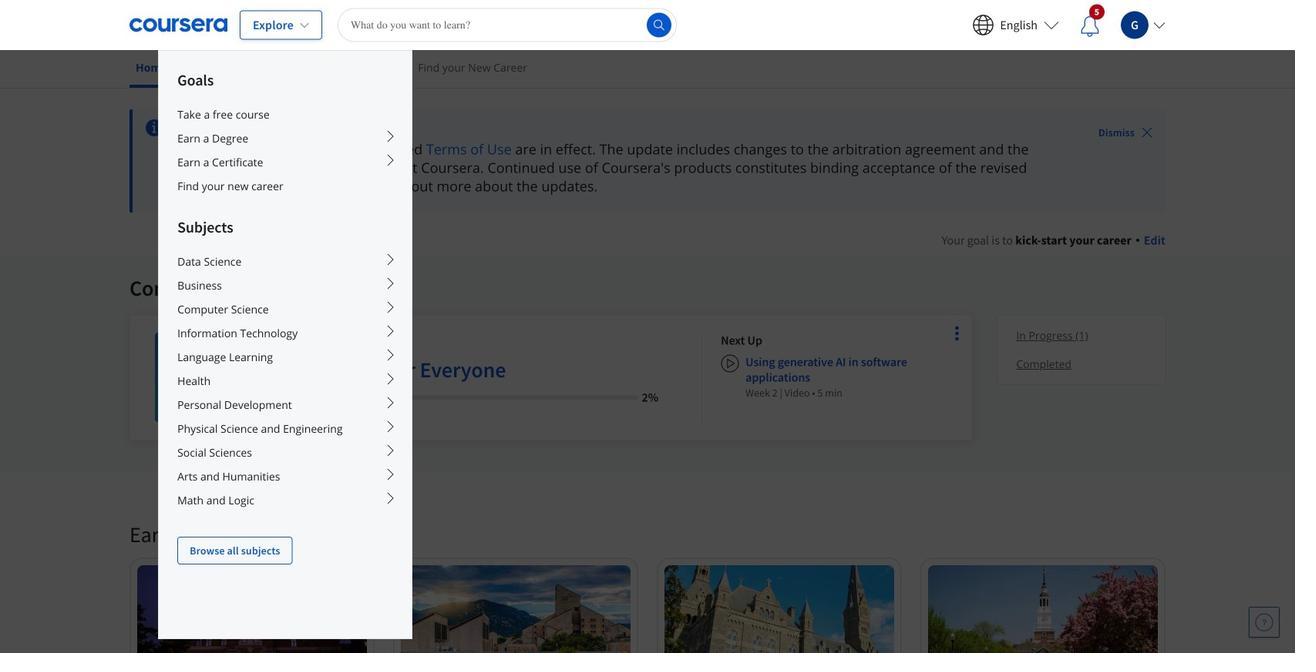 Task type: vqa. For each thing, say whether or not it's contained in the screenshot.
2nd and from the left
no



Task type: describe. For each thing, give the bounding box(es) containing it.
help center image
[[1255, 614, 1274, 632]]

more option for generative ai for everyone image
[[946, 323, 968, 345]]

generative ai for everyone image
[[155, 333, 244, 422]]

information: we have updated our terms of use element
[[173, 119, 1055, 137]]

coursera image
[[130, 13, 227, 37]]

explore menu element
[[159, 51, 412, 565]]



Task type: locate. For each thing, give the bounding box(es) containing it.
earn your degree collection element
[[120, 496, 1175, 654]]

main content
[[0, 90, 1295, 654]]

None search field
[[338, 8, 677, 42]]

What do you want to learn? text field
[[338, 8, 677, 42]]



